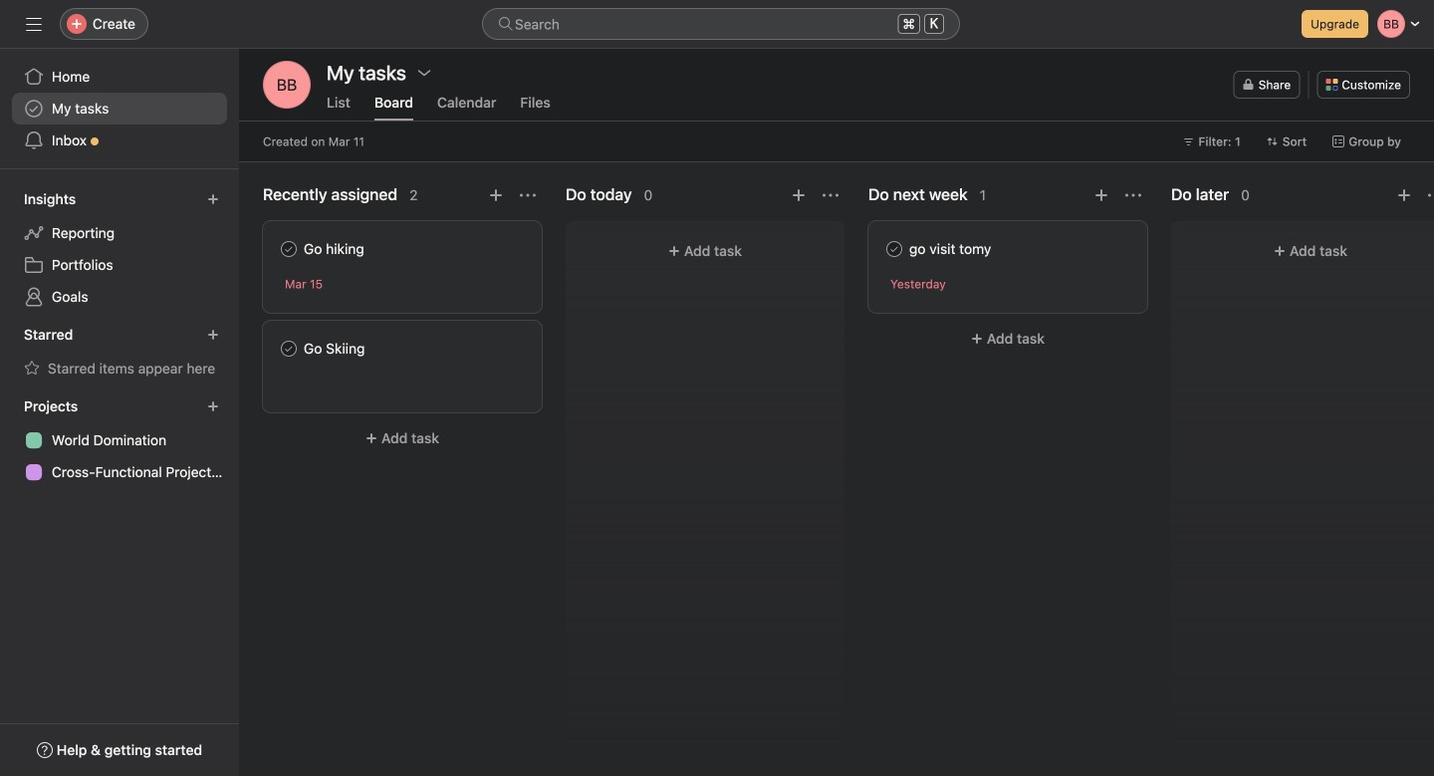 Task type: vqa. For each thing, say whether or not it's contained in the screenshot.
Italics icon
no



Task type: locate. For each thing, give the bounding box(es) containing it.
hide sidebar image
[[26, 16, 42, 32]]

Search tasks, projects, and more text field
[[482, 8, 961, 40]]

0 vertical spatial mark complete checkbox
[[277, 237, 301, 261]]

1 vertical spatial mark complete image
[[277, 337, 301, 361]]

add task image
[[488, 187, 504, 203], [1094, 187, 1110, 203], [1397, 187, 1413, 203]]

1 horizontal spatial more section actions image
[[1126, 187, 1142, 203]]

0 vertical spatial mark complete image
[[277, 237, 301, 261]]

1 more section actions image from the left
[[823, 187, 839, 203]]

3 add task image from the left
[[1397, 187, 1413, 203]]

1 more section actions image from the left
[[520, 187, 536, 203]]

1 horizontal spatial add task image
[[1094, 187, 1110, 203]]

mark complete image for second mark complete option from the bottom of the page
[[277, 237, 301, 261]]

insights element
[[0, 181, 239, 317]]

2 more section actions image from the left
[[1126, 187, 1142, 203]]

2 add task image from the left
[[1094, 187, 1110, 203]]

add task image
[[791, 187, 807, 203]]

1 vertical spatial mark complete checkbox
[[277, 337, 301, 361]]

global element
[[0, 49, 239, 168]]

0 horizontal spatial more section actions image
[[823, 187, 839, 203]]

show options image
[[416, 65, 432, 81]]

1 mark complete checkbox from the top
[[277, 237, 301, 261]]

more section actions image for add task image
[[823, 187, 839, 203]]

2 mark complete image from the top
[[277, 337, 301, 361]]

mark complete image
[[883, 237, 907, 261]]

2 horizontal spatial add task image
[[1397, 187, 1413, 203]]

more section actions image for second mark complete option from the bottom of the page's add task icon
[[520, 187, 536, 203]]

new insights image
[[207, 193, 219, 205]]

add task image for mark complete checkbox
[[1094, 187, 1110, 203]]

1 add task image from the left
[[488, 187, 504, 203]]

more section actions image
[[520, 187, 536, 203], [1126, 187, 1142, 203]]

Mark complete checkbox
[[277, 237, 301, 261], [277, 337, 301, 361]]

None field
[[482, 8, 961, 40]]

more section actions image
[[823, 187, 839, 203], [1429, 187, 1435, 203]]

1 horizontal spatial more section actions image
[[1429, 187, 1435, 203]]

0 horizontal spatial more section actions image
[[520, 187, 536, 203]]

2 more section actions image from the left
[[1429, 187, 1435, 203]]

1 mark complete image from the top
[[277, 237, 301, 261]]

projects element
[[0, 389, 239, 492]]

mark complete image
[[277, 237, 301, 261], [277, 337, 301, 361]]

0 horizontal spatial add task image
[[488, 187, 504, 203]]



Task type: describe. For each thing, give the bounding box(es) containing it.
new project or portfolio image
[[207, 401, 219, 413]]

2 mark complete checkbox from the top
[[277, 337, 301, 361]]

add items to starred image
[[207, 329, 219, 341]]

Mark complete checkbox
[[883, 237, 907, 261]]

more section actions image for third add task icon
[[1429, 187, 1435, 203]]

add task image for second mark complete option from the bottom of the page
[[488, 187, 504, 203]]

view profile settings image
[[263, 61, 311, 109]]

mark complete image for first mark complete option from the bottom
[[277, 337, 301, 361]]

more section actions image for mark complete checkbox add task icon
[[1126, 187, 1142, 203]]

starred element
[[0, 317, 239, 389]]



